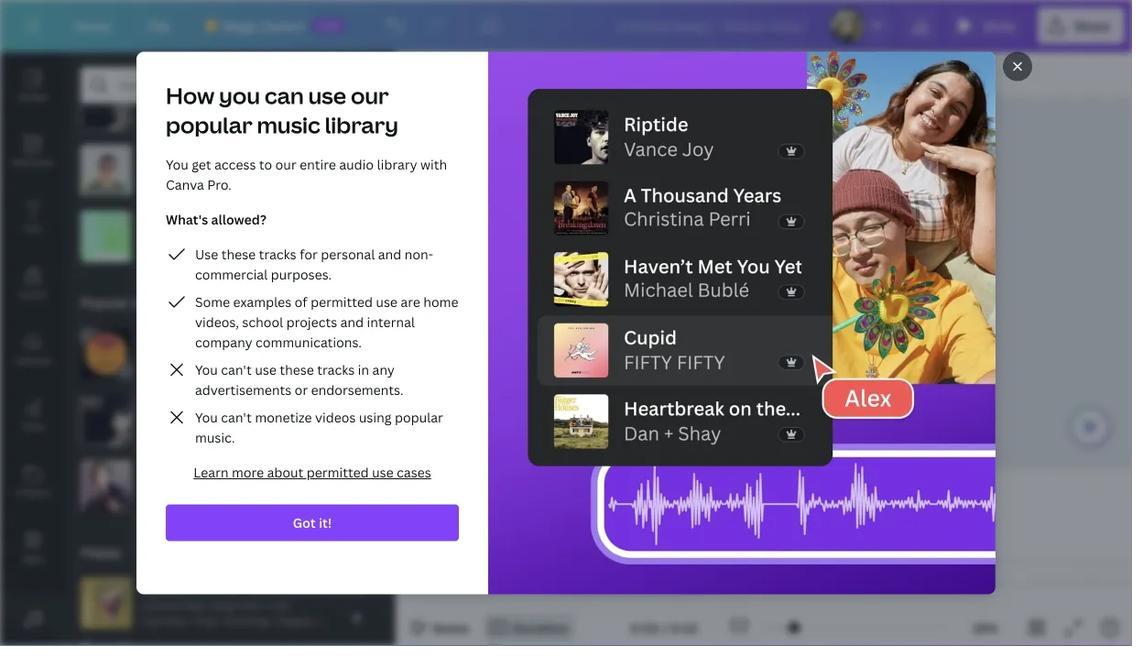 Task type: locate. For each thing, give the bounding box(es) containing it.
duration button
[[484, 613, 576, 642]]

• right dance
[[252, 247, 256, 262]]

our inside how you can use our popular music library
[[351, 81, 389, 110]]

and
[[378, 246, 402, 263], [341, 313, 364, 331]]

popular up tha
[[166, 110, 253, 140]]

0 vertical spatial permitted
[[311, 293, 373, 311]]

2 alternative, 60 seconds element from the top
[[143, 415, 231, 445]]

pop inside the erloom feat. king trife • 1:41 hip hop • pop • exciting • happy • inspiring
[[196, 613, 216, 628]]

you inside you can't monetize videos using popular music.
[[195, 409, 218, 426]]

0 vertical spatial pop
[[143, 496, 164, 511]]

dua lipa
[[143, 481, 189, 496]]

electronica & dance, relaxing, dreamy, 277 seconds element
[[143, 231, 354, 262]]

can't down advertisements on the bottom left of the page
[[221, 409, 252, 426]]

• right tre
[[162, 165, 167, 180]]

hip for believe
[[143, 181, 161, 196]]

Page title text field
[[531, 525, 538, 543]]

toggle play audio track preview image left erloom
[[81, 577, 132, 629]]

can't up advertisements on the bottom left of the page
[[221, 361, 252, 378]]

0 horizontal spatial happy
[[81, 543, 122, 560]]

1 vertical spatial trimming, start edge slider
[[553, 558, 569, 587]]

hop for believe
[[164, 181, 186, 196]]

videos
[[315, 409, 356, 426]]

pop down feat.
[[196, 613, 216, 628]]

vance up believe
[[143, 99, 175, 114]]

0 vertical spatial vance joy • 1:00 alternative
[[143, 99, 231, 130]]

1 horizontal spatial trimming, start edge slider
[[553, 558, 569, 587]]

canva assistant image
[[1079, 416, 1101, 438]]

• right chill
[[222, 181, 227, 196]]

you inside you get access to our entire audio library with canva pro.
[[166, 156, 189, 173]]

1 hop from the top
[[164, 181, 186, 196]]

you can't monetize videos using popular music.
[[195, 409, 443, 446]]

5 toggle play audio track preview image from the top
[[81, 394, 132, 445]]

hop inside the erloom feat. king trife • 1:41 hip hop • pop • exciting • happy • inspiring
[[164, 613, 186, 628]]

our up audio
[[351, 81, 389, 110]]

1 vertical spatial pop
[[196, 613, 216, 628]]

1 vertical spatial these
[[280, 361, 314, 378]]

access
[[215, 156, 256, 173]]

toggle play audio track preview image left dye
[[81, 211, 132, 262]]

permitted inside some examples of permitted use are home videos, school projects and internal company communications.
[[311, 293, 373, 311]]

you up canva
[[166, 156, 189, 173]]

popular for how you can use our popular music library
[[166, 110, 253, 140]]

these
[[222, 246, 256, 263], [280, 361, 314, 378]]

2 alternative from the top
[[143, 430, 202, 445]]

what's
[[166, 211, 208, 228]]

0 vertical spatial these
[[222, 246, 256, 263]]

brand
[[20, 288, 46, 300]]

0 vertical spatial hip
[[143, 181, 161, 196]]

hip hop, pop, exciting, happy, inspiring, 101 seconds element
[[143, 598, 366, 644]]

popular inside how you can use our popular music library
[[166, 110, 253, 140]]

1 horizontal spatial popular
[[395, 409, 443, 426]]

alternative, 60 seconds element up tha
[[143, 99, 231, 130]]

hip down erloom
[[143, 613, 161, 628]]

0 vertical spatial 10.0s button
[[946, 7, 1031, 44]]

use down edit)
[[255, 361, 277, 378]]

toggle play audio track preview image left tre
[[81, 145, 132, 196]]

feat.
[[184, 598, 208, 613]]

relaxing
[[259, 247, 303, 262]]

0 vertical spatial our
[[351, 81, 389, 110]]

1:41
[[270, 598, 291, 613]]

see
[[345, 296, 365, 311]]

you inside you can't use these tracks in any advertisements or endorsements.
[[195, 361, 218, 378]]

2 hop from the top
[[164, 613, 186, 628]]

joy up tha
[[178, 99, 197, 114]]

tracks
[[259, 246, 297, 263], [317, 361, 355, 378]]

1 vertical spatial our
[[275, 156, 297, 173]]

1:00 down rules
[[199, 481, 223, 496]]

use up internal
[[376, 293, 398, 311]]

• down 1:41
[[270, 613, 275, 628]]

1 vance joy • 1:00 alternative from the top
[[143, 99, 231, 130]]

adjust button
[[503, 60, 558, 89]]

vance down riptide
[[143, 415, 175, 430]]

joy down riptide
[[178, 415, 197, 430]]

1 vertical spatial happy
[[277, 613, 312, 628]]

1 vertical spatial you
[[195, 361, 218, 378]]

duration
[[514, 619, 569, 636]]

with
[[421, 156, 447, 173]]

1 vertical spatial music
[[132, 294, 169, 311]]

personal
[[321, 246, 375, 263]]

projects
[[15, 486, 51, 498]]

use inside how you can use our popular music library
[[308, 81, 346, 110]]

hype
[[217, 146, 250, 164]]

dance
[[216, 247, 249, 262]]

2 joy from the top
[[178, 415, 197, 430]]

1 vertical spatial joy
[[178, 415, 197, 430]]

1 horizontal spatial happy
[[277, 613, 312, 628]]

1 vertical spatial can't
[[221, 409, 252, 426]]

using
[[359, 409, 392, 426]]

audio
[[20, 632, 46, 645]]

side panel tab list
[[0, 52, 66, 646]]

elements button
[[0, 118, 66, 184]]

3 toggle play audio track preview image from the top
[[81, 211, 132, 262]]

0 horizontal spatial these
[[222, 246, 256, 263]]

• down feat.
[[189, 613, 193, 628]]

toggle play audio track preview image right design
[[81, 79, 132, 130]]

list
[[166, 243, 459, 448]]

permitted for about
[[307, 464, 369, 481]]

tracks left for
[[259, 246, 297, 263]]

0:10
[[670, 619, 698, 636]]

2 vance joy • 1:00 alternative from the top
[[143, 415, 231, 445]]

1 horizontal spatial and
[[378, 246, 402, 263]]

home
[[73, 17, 111, 34]]

our
[[351, 81, 389, 110], [275, 156, 297, 173]]

hip hop, chill, swagger, 195 seconds element
[[143, 165, 274, 196]]

toggle play audio track preview image
[[81, 79, 132, 130], [81, 145, 132, 196], [81, 211, 132, 262], [81, 328, 132, 379], [81, 394, 132, 445], [81, 460, 132, 511], [81, 577, 132, 629], [81, 643, 132, 646]]

design
[[18, 90, 48, 102]]

0 vertical spatial alternative
[[143, 115, 202, 130]]

trimming, start edge slider up duration
[[553, 558, 569, 587]]

alternative, 60 seconds element down riptide
[[143, 415, 231, 445]]

0 vertical spatial happy
[[81, 543, 122, 560]]

about
[[267, 464, 304, 481]]

o
[[166, 231, 175, 246]]

notes
[[433, 619, 470, 636]]

trife
[[236, 598, 260, 613]]

0 vertical spatial can't
[[221, 361, 252, 378]]

0 vertical spatial joy
[[178, 99, 197, 114]]

got
[[293, 514, 316, 531]]

2 can't from the top
[[221, 409, 252, 426]]

uploads button
[[0, 316, 66, 382]]

popular music
[[81, 294, 169, 311]]

0 horizontal spatial 10.0s
[[495, 526, 523, 542]]

home
[[424, 293, 459, 311]]

10.0s button inside the main menu bar
[[946, 7, 1031, 44]]

swagger
[[229, 181, 274, 196]]

0 horizontal spatial trimming, start edge slider
[[487, 485, 504, 543]]

some
[[195, 293, 230, 311]]

0 vertical spatial popular
[[166, 110, 253, 140]]

use these tracks for personal and non- commercial purposes.
[[195, 246, 433, 283]]

2 trimming, end edge slider from the top
[[693, 558, 709, 587]]

hip inside 'believe tha hype tre • 3:15 hip hop • chill • swagger'
[[143, 181, 161, 196]]

library inside how you can use our popular music library
[[325, 110, 399, 140]]

2 vertical spatial you
[[195, 409, 218, 426]]

audio
[[339, 156, 374, 173]]

1 vertical spatial hop
[[164, 613, 186, 628]]

1 vertical spatial trimming, end edge slider
[[693, 558, 709, 587]]

(instrumental)
[[336, 579, 424, 596]]

happy inside the erloom feat. king trife • 1:41 hip hop • pop • exciting • happy • inspiring
[[277, 613, 312, 628]]

vance joy • 1:00 alternative
[[143, 99, 231, 130], [143, 415, 231, 445]]

riptide
[[143, 395, 187, 413]]

popular right using
[[395, 409, 443, 426]]

popular inside you can't monetize videos using popular music.
[[395, 409, 443, 426]]

0 vertical spatial alternative, 60 seconds element
[[143, 99, 231, 130]]

our right to
[[275, 156, 297, 173]]

dreamy
[[313, 247, 354, 262]]

hip down tre
[[143, 181, 161, 196]]

0 horizontal spatial 10.0s button
[[495, 525, 523, 543]]

1 toggle play audio track preview image from the top
[[81, 79, 132, 130]]

1 vertical spatial tracks
[[317, 361, 355, 378]]

1 horizontal spatial our
[[351, 81, 389, 110]]

apps
[[22, 552, 44, 564]]

music up move
[[132, 294, 169, 311]]

0 vertical spatial hop
[[164, 181, 186, 196]]

library inside you get access to our entire audio library with canva pro.
[[377, 156, 417, 173]]

0 horizontal spatial tracks
[[259, 246, 297, 263]]

•
[[200, 99, 204, 114], [162, 165, 167, 180], [189, 181, 193, 196], [222, 181, 227, 196], [252, 247, 256, 262], [306, 247, 310, 262], [226, 356, 230, 371], [200, 415, 204, 430], [263, 598, 267, 613], [189, 613, 193, 628], [219, 613, 223, 628], [270, 613, 275, 628], [315, 613, 319, 628]]

• up purposes.
[[306, 247, 310, 262]]

hop up inspiring
[[164, 613, 186, 628]]

1 vertical spatial vance joy • 1:00 alternative
[[143, 415, 231, 445]]

happy down 1:41
[[277, 613, 312, 628]]

2 vance from the top
[[143, 415, 175, 430]]

0 vertical spatial trimming, end edge slider
[[693, 485, 709, 543]]

hip
[[143, 181, 161, 196], [143, 613, 161, 628]]

1 horizontal spatial these
[[280, 361, 314, 378]]

toggle play audio track preview image left riptide
[[81, 394, 132, 445]]

toggle play audio track preview image for riptide
[[81, 394, 132, 445]]

rules
[[173, 461, 207, 479]]

1:00 down (single
[[233, 356, 257, 371]]

trimming, end edge slider
[[693, 485, 709, 543], [693, 558, 709, 587]]

uploads
[[15, 354, 51, 366]]

0 vertical spatial music
[[257, 110, 320, 140]]

1 horizontal spatial music
[[257, 110, 320, 140]]

happy right the apps button
[[81, 543, 122, 560]]

Search audio search field
[[117, 68, 344, 103]]

0 vertical spatial and
[[378, 246, 402, 263]]

lipa
[[167, 481, 189, 496]]

get
[[192, 156, 211, 173]]

7 toggle play audio track preview image from the top
[[81, 577, 132, 629]]

more
[[232, 464, 264, 481]]

0 vertical spatial 10.0s
[[983, 17, 1016, 34]]

you up music.
[[195, 409, 218, 426]]

can't for use
[[221, 361, 252, 378]]

or
[[295, 381, 308, 399]]

4 toggle play audio track preview image from the top
[[81, 328, 132, 379]]

these up commercial
[[222, 246, 256, 263]]

hop down 3:15
[[164, 181, 186, 196]]

apps button
[[0, 514, 66, 580]]

you down up
[[195, 361, 218, 378]]

1 horizontal spatial pop
[[196, 613, 216, 628]]

trimming, start edge slider left page title "text box"
[[487, 485, 504, 543]]

hip inside the erloom feat. king trife • 1:41 hip hop • pop • exciting • happy • inspiring
[[143, 613, 161, 628]]

tracks left in
[[317, 361, 355, 378]]

projects
[[286, 313, 337, 331]]

design button
[[0, 52, 66, 118]]

0 vertical spatial library
[[325, 110, 399, 140]]

1 joy from the top
[[178, 99, 197, 114]]

2 hip from the top
[[143, 613, 161, 628]]

1 vertical spatial library
[[377, 156, 417, 173]]

and inside use these tracks for personal and non- commercial purposes.
[[378, 246, 402, 263]]

pop down "dua"
[[143, 496, 164, 511]]

hide pages image
[[720, 457, 808, 472]]

can
[[265, 81, 304, 110]]

toggle play audio track preview image left "dua"
[[81, 460, 132, 511]]

toggle play audio track preview image for arising
[[81, 211, 132, 262]]

and down 'see'
[[341, 313, 364, 331]]

chill
[[196, 181, 220, 196]]

2 toggle play audio track preview image from the top
[[81, 145, 132, 196]]

0 vertical spatial tracks
[[259, 246, 297, 263]]

trimming, start edge slider
[[487, 485, 504, 543], [553, 558, 569, 587]]

• left chill
[[189, 181, 193, 196]]

our inside you get access to our entire audio library with canva pro.
[[275, 156, 297, 173]]

electronica & dance • relaxing • dreamy
[[143, 247, 354, 262]]

1 hip from the top
[[143, 181, 161, 196]]

1 vertical spatial popular
[[395, 409, 443, 426]]

library up audio
[[325, 110, 399, 140]]

vance joy • 1:00 alternative down riptide
[[143, 415, 231, 445]]

inspiring
[[143, 629, 189, 644]]

0 horizontal spatial our
[[275, 156, 297, 173]]

1 horizontal spatial tracks
[[317, 361, 355, 378]]

vance joy • 1:00 alternative up tha
[[143, 99, 231, 130]]

toggle play audio track preview image down the popular
[[81, 328, 132, 379]]

1:00 down advertisements on the bottom left of the page
[[207, 415, 231, 430]]

0 vertical spatial you
[[166, 156, 189, 173]]

these inside you can't use these tracks in any advertisements or endorsements.
[[280, 361, 314, 378]]

1:00 inside pop, 60 seconds element
[[199, 481, 223, 496]]

0 horizontal spatial and
[[341, 313, 364, 331]]

alternative up new rules
[[143, 430, 202, 445]]

library for music
[[325, 110, 399, 140]]

library left the with
[[377, 156, 417, 173]]

learn more about permitted use cases
[[194, 464, 431, 481]]

trimming, end edge slider up trimming position slider
[[693, 485, 709, 543]]

1 vertical spatial 10.0s
[[495, 526, 523, 542]]

permitted
[[311, 293, 373, 311], [307, 464, 369, 481]]

1 vertical spatial 10.0s button
[[495, 525, 523, 543]]

magic switch
[[223, 17, 305, 34]]

internal
[[367, 313, 415, 331]]

0 vertical spatial vance
[[143, 99, 175, 114]]

these up or
[[280, 361, 314, 378]]

got it!
[[293, 514, 332, 531]]

in
[[358, 361, 369, 378]]

1 vertical spatial and
[[341, 313, 364, 331]]

use
[[308, 81, 346, 110], [376, 293, 398, 311], [255, 361, 277, 378], [372, 464, 394, 481]]

• up rules
[[200, 415, 204, 430]]

6 toggle play audio track preview image from the top
[[81, 460, 132, 511]]

hip for erloom
[[143, 613, 161, 628]]

10.0s button
[[946, 7, 1031, 44], [495, 525, 523, 543]]

1 vertical spatial alternative
[[143, 430, 202, 445]]

alternative, 60 seconds element
[[143, 99, 231, 130], [143, 415, 231, 445]]

use inside some examples of permitted use are home videos, school projects and internal company communications.
[[376, 293, 398, 311]]

entire
[[300, 156, 336, 173]]

0 vertical spatial trimming, start edge slider
[[487, 485, 504, 543]]

can't inside you can't monetize videos using popular music.
[[221, 409, 252, 426]]

1 vertical spatial vance
[[143, 415, 175, 430]]

tracks inside you can't use these tracks in any advertisements or endorsements.
[[317, 361, 355, 378]]

can't inside you can't use these tracks in any advertisements or endorsements.
[[221, 361, 252, 378]]

1 horizontal spatial 10.0s
[[983, 17, 1016, 34]]

toggle play audio track preview image for new rules
[[81, 460, 132, 511]]

0 horizontal spatial popular
[[166, 110, 253, 140]]

toggle play audio track preview image for believe tha hype
[[81, 145, 132, 196]]

1 can't from the top
[[221, 361, 252, 378]]

can't
[[221, 361, 252, 378], [221, 409, 252, 426]]

1 vertical spatial permitted
[[307, 464, 369, 481]]

endorsements.
[[311, 381, 404, 399]]

0 horizontal spatial pop
[[143, 496, 164, 511]]

exciting
[[226, 613, 268, 628]]

use right can
[[308, 81, 346, 110]]

10.0s inside button
[[983, 17, 1016, 34]]

1 vertical spatial alternative, 60 seconds element
[[143, 415, 231, 445]]

hop inside 'believe tha hype tre • 3:15 hip hop • chill • swagger'
[[164, 181, 186, 196]]

popular
[[166, 110, 253, 140], [395, 409, 443, 426]]

alternative down "how"
[[143, 115, 202, 130]]

toggle play audio track preview image for move on up (single edit)
[[81, 328, 132, 379]]

school
[[242, 313, 283, 331]]

for
[[300, 246, 318, 263]]

1 horizontal spatial 10.0s button
[[946, 7, 1031, 44]]

toggle play audio track preview image left inspiring
[[81, 643, 132, 646]]

audio button
[[0, 595, 66, 646]]

can't for monetize
[[221, 409, 252, 426]]

and left non-
[[378, 246, 402, 263]]

trimming, end edge slider up 0:10 at the right bottom of the page
[[693, 558, 709, 587]]

music up to
[[257, 110, 320, 140]]

1 vertical spatial hip
[[143, 613, 161, 628]]



Task type: vqa. For each thing, say whether or not it's contained in the screenshot.
Energy Transformation link
no



Task type: describe. For each thing, give the bounding box(es) containing it.
you can't use these tracks in any advertisements or endorsements.
[[195, 361, 404, 399]]

dye
[[143, 231, 164, 246]]

mayfield
[[178, 356, 223, 371]]

you
[[219, 81, 260, 110]]

magic
[[223, 17, 260, 34]]

company
[[195, 334, 253, 351]]

new rules
[[143, 461, 207, 479]]

music.
[[195, 429, 235, 446]]

our for to
[[275, 156, 297, 173]]

examples
[[233, 293, 292, 311]]

permitted for of
[[311, 293, 373, 311]]

edit)
[[265, 337, 293, 355]]

toggle play audio track preview image for upbeat fitness - thats just me (instrumental)
[[81, 577, 132, 629]]

• down 'me'
[[315, 613, 319, 628]]

how
[[166, 81, 215, 110]]

use
[[195, 246, 218, 263]]

to
[[259, 156, 272, 173]]

draw button
[[0, 382, 66, 448]]

brand button
[[0, 250, 66, 316]]

main menu bar
[[0, 0, 1133, 52]]

switch
[[263, 17, 305, 34]]

text button
[[0, 184, 66, 250]]

some examples of permitted use are home videos, school projects and internal company communications.
[[195, 293, 459, 351]]

erloom feat. king trife • 1:41 hip hop • pop • exciting • happy • inspiring
[[143, 598, 319, 644]]

vance joy • 1:00 alternative for second alternative, 60 seconds element from the bottom of the page
[[143, 99, 231, 130]]

&
[[206, 247, 213, 262]]

0 horizontal spatial music
[[132, 294, 169, 311]]

Design title text field
[[602, 7, 822, 44]]

dua
[[143, 481, 164, 496]]

move on up (single edit)
[[143, 337, 293, 355]]

pop, 60 seconds element
[[143, 481, 223, 511]]

1 trimming, end edge slider from the top
[[693, 485, 709, 543]]

hide image
[[395, 305, 407, 393]]

1:00 up hype
[[207, 99, 231, 114]]

elements
[[12, 156, 54, 168]]

1 alternative from the top
[[143, 115, 202, 130]]

erloom
[[143, 598, 181, 613]]

(single
[[220, 337, 262, 355]]

advertisements
[[195, 381, 292, 399]]

• left you
[[200, 99, 204, 114]]

you for you get access to our entire audio library with canva pro.
[[166, 156, 189, 173]]

cases
[[397, 464, 431, 481]]

tracks inside use these tracks for personal and non- commercial purposes.
[[259, 246, 297, 263]]

hop for erloom
[[164, 613, 186, 628]]

new
[[143, 461, 170, 479]]

commercial
[[195, 266, 268, 283]]

popular
[[81, 294, 129, 311]]

and inside some examples of permitted use are home videos, school projects and internal company communications.
[[341, 313, 364, 331]]

music inside how you can use our popular music library
[[257, 110, 320, 140]]

me
[[314, 579, 333, 596]]

• down move on up (single edit)
[[226, 356, 230, 371]]

curtis
[[143, 356, 175, 371]]

canva
[[166, 176, 204, 193]]

communications.
[[256, 334, 362, 351]]

1 vance from the top
[[143, 99, 175, 114]]

library for audio
[[377, 156, 417, 173]]

thats
[[247, 579, 281, 596]]

our for use
[[351, 81, 389, 110]]

all
[[367, 296, 380, 311]]

trimming position slider
[[553, 558, 709, 587]]

• down king
[[219, 613, 223, 628]]

pro.
[[207, 176, 232, 193]]

you for you can't use these tracks in any advertisements or endorsements.
[[195, 361, 218, 378]]

dye o
[[143, 231, 175, 246]]

adjust
[[510, 66, 550, 83]]

upbeat
[[143, 579, 189, 596]]

you for you can't monetize videos using popular music.
[[195, 409, 218, 426]]

learn
[[194, 464, 229, 481]]

use inside you can't use these tracks in any advertisements or endorsements.
[[255, 361, 277, 378]]

any
[[373, 361, 395, 378]]

tha
[[191, 146, 214, 164]]

just
[[284, 579, 311, 596]]

it!
[[319, 514, 332, 531]]

projects button
[[0, 448, 66, 514]]

see all
[[345, 296, 380, 311]]

/
[[662, 619, 667, 636]]

vance joy • 1:00 alternative for first alternative, 60 seconds element from the bottom of the page
[[143, 415, 231, 445]]

see all button
[[343, 284, 382, 321]]

how you can use our popular music library
[[166, 81, 399, 140]]

notes button
[[403, 613, 477, 642]]

-
[[239, 579, 244, 596]]

these inside use these tracks for personal and non- commercial purposes.
[[222, 246, 256, 263]]

up
[[199, 337, 217, 355]]

• left 1:41
[[263, 598, 267, 613]]

got it! button
[[166, 504, 459, 541]]

popular for you can't monetize videos using popular music.
[[395, 409, 443, 426]]

on
[[180, 337, 196, 355]]

use left cases
[[372, 464, 394, 481]]

0:02 / 0:10
[[631, 619, 698, 636]]

list containing use these tracks for personal and non- commercial purposes.
[[166, 243, 459, 448]]

move
[[143, 337, 177, 355]]

purposes.
[[271, 266, 332, 283]]

you get access to our entire audio library with canva pro.
[[166, 156, 447, 193]]

8 toggle play audio track preview image from the top
[[81, 643, 132, 646]]

what's allowed?
[[166, 211, 267, 228]]

3:15
[[169, 165, 191, 180]]

arising
[[143, 212, 185, 230]]

believe
[[143, 146, 188, 164]]

1 alternative, 60 seconds element from the top
[[143, 99, 231, 130]]



